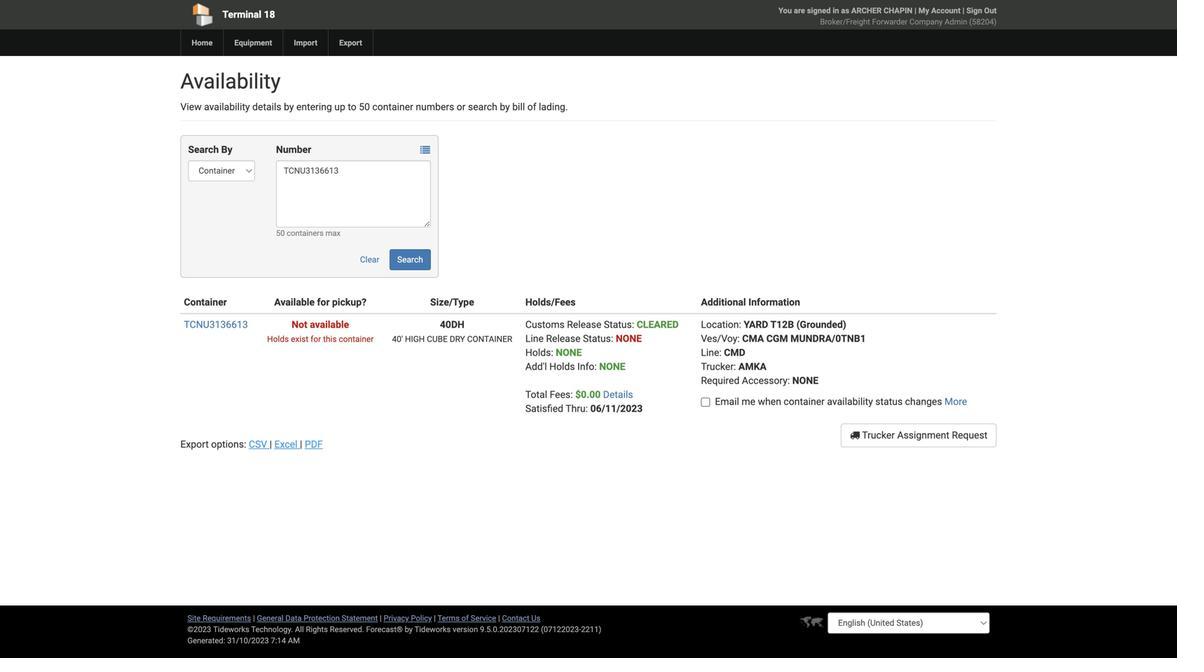 Task type: describe. For each thing, give the bounding box(es) containing it.
lading.
[[539, 101, 568, 113]]

0 vertical spatial availability
[[204, 101, 250, 113]]

none up info:
[[556, 347, 582, 359]]

chapin
[[884, 6, 913, 15]]

export options: csv | excel | pdf
[[180, 439, 323, 451]]

technology.
[[251, 625, 293, 634]]

yard
[[744, 319, 768, 331]]

general
[[257, 614, 284, 623]]

31/10/2023
[[227, 637, 269, 646]]

you are signed in as archer chapin | my account | sign out broker/freight forwarder company admin (58204)
[[779, 6, 997, 26]]

cma
[[742, 333, 764, 345]]

2 vertical spatial container
[[784, 396, 825, 408]]

pdf
[[305, 439, 323, 451]]

request
[[952, 430, 988, 441]]

cleared
[[637, 319, 679, 331]]

0 vertical spatial for
[[317, 297, 330, 308]]

line:
[[701, 347, 722, 359]]

0 vertical spatial container
[[372, 101, 413, 113]]

0 vertical spatial 50
[[359, 101, 370, 113]]

contact
[[502, 614, 529, 623]]

tcnu3136613
[[184, 319, 248, 331]]

container inside not available holds exist for this container
[[339, 335, 374, 344]]

up
[[334, 101, 345, 113]]

40'
[[392, 335, 403, 344]]

signed
[[807, 6, 831, 15]]

none right info:
[[599, 361, 625, 373]]

06/11/2023
[[590, 403, 643, 415]]

equipment
[[234, 38, 272, 47]]

0 vertical spatial release
[[567, 319, 601, 331]]

my
[[919, 6, 929, 15]]

excel link
[[274, 439, 300, 451]]

details link
[[603, 389, 633, 401]]

dry
[[450, 335, 465, 344]]

| left my
[[915, 6, 917, 15]]

©2023 tideworks
[[187, 625, 249, 634]]

csv link
[[249, 439, 270, 451]]

contact us link
[[502, 614, 541, 623]]

as
[[841, 6, 849, 15]]

18
[[264, 9, 275, 20]]

admin
[[945, 17, 967, 26]]

| left pdf link at the bottom left of page
[[300, 439, 302, 451]]

(07122023-
[[541, 625, 581, 634]]

: up details
[[611, 333, 613, 345]]

container
[[467, 335, 512, 344]]

t12b
[[771, 319, 794, 331]]

(grounded)
[[797, 319, 846, 331]]

out
[[984, 6, 997, 15]]

50 containers max
[[276, 229, 341, 238]]

entering
[[296, 101, 332, 113]]

additional
[[701, 297, 746, 308]]

for inside not available holds exist for this container
[[311, 335, 321, 344]]

policy
[[411, 614, 432, 623]]

this
[[323, 335, 337, 344]]

1 vertical spatial release
[[546, 333, 581, 345]]

search by
[[188, 144, 232, 156]]

customs
[[525, 319, 565, 331]]

customs release status : cleared line release status : none holds: none add'l holds info: none
[[525, 319, 679, 373]]

size/type
[[430, 297, 474, 308]]

protection
[[304, 614, 340, 623]]

fees:
[[550, 389, 573, 401]]

availability
[[180, 69, 281, 94]]

company
[[910, 17, 943, 26]]

truck image
[[850, 431, 860, 440]]

service
[[471, 614, 496, 623]]

more
[[945, 396, 967, 408]]

generated:
[[187, 637, 225, 646]]

Number text field
[[276, 160, 431, 228]]

us
[[531, 614, 541, 623]]

: left "cleared"
[[632, 319, 634, 331]]

exist
[[291, 335, 309, 344]]

location
[[701, 319, 739, 331]]

trucker
[[862, 430, 895, 441]]

trucker assignment request button
[[841, 424, 997, 448]]

available
[[274, 297, 315, 308]]

1 horizontal spatial availability
[[827, 396, 873, 408]]

privacy
[[384, 614, 409, 623]]

1 horizontal spatial of
[[527, 101, 536, 113]]

none down "cleared"
[[616, 333, 642, 345]]

search for search
[[397, 255, 423, 265]]

broker/freight
[[820, 17, 870, 26]]

of inside site requirements | general data protection statement | privacy policy | terms of service | contact us ©2023 tideworks technology. all rights reserved. forecast® by tideworks version 9.5.0.202307122 (07122023-2211) generated: 31/10/2023 7:14 am
[[462, 614, 469, 623]]

home
[[192, 38, 213, 47]]

by inside site requirements | general data protection statement | privacy policy | terms of service | contact us ©2023 tideworks technology. all rights reserved. forecast® by tideworks version 9.5.0.202307122 (07122023-2211) generated: 31/10/2023 7:14 am
[[405, 625, 413, 634]]

add'l
[[525, 361, 547, 373]]

high
[[405, 335, 425, 344]]

clear button
[[352, 249, 387, 270]]

rights
[[306, 625, 328, 634]]

site requirements link
[[187, 614, 251, 623]]

amka
[[739, 361, 767, 373]]

details
[[603, 389, 633, 401]]

site requirements | general data protection statement | privacy policy | terms of service | contact us ©2023 tideworks technology. all rights reserved. forecast® by tideworks version 9.5.0.202307122 (07122023-2211) generated: 31/10/2023 7:14 am
[[187, 614, 601, 646]]

tideworks
[[415, 625, 451, 634]]



Task type: locate. For each thing, give the bounding box(es) containing it.
None checkbox
[[701, 398, 710, 407]]

more link
[[945, 396, 967, 408]]

required
[[701, 375, 740, 387]]

location : yard t12b (grounded) ves/voy: cma cgm mundra/0tnb1 line: cmd trucker: amka required accessory : none
[[701, 319, 866, 387]]

1 horizontal spatial holds
[[549, 361, 575, 373]]

data
[[285, 614, 302, 623]]

holds inside the 'customs release status : cleared line release status : none holds: none add'l holds info: none'
[[549, 361, 575, 373]]

total
[[525, 389, 547, 401]]

| left general on the bottom left of the page
[[253, 614, 255, 623]]

0 horizontal spatial of
[[462, 614, 469, 623]]

40dh 40' high cube dry container
[[392, 319, 512, 344]]

privacy policy link
[[384, 614, 432, 623]]

0 horizontal spatial export
[[180, 439, 209, 451]]

none right the accessory at the bottom right
[[792, 375, 819, 387]]

forecast®
[[366, 625, 403, 634]]

availability up truck icon
[[827, 396, 873, 408]]

2 horizontal spatial by
[[500, 101, 510, 113]]

assignment
[[897, 430, 950, 441]]

1 vertical spatial 50
[[276, 229, 285, 238]]

50 right to
[[359, 101, 370, 113]]

version
[[453, 625, 478, 634]]

holds inside not available holds exist for this container
[[267, 335, 289, 344]]

ves/voy:
[[701, 333, 740, 345]]

1 vertical spatial availability
[[827, 396, 873, 408]]

me
[[742, 396, 756, 408]]

0 vertical spatial status
[[604, 319, 632, 331]]

import
[[294, 38, 318, 47]]

search left by
[[188, 144, 219, 156]]

1 vertical spatial export
[[180, 439, 209, 451]]

reserved.
[[330, 625, 364, 634]]

1 vertical spatial of
[[462, 614, 469, 623]]

email
[[715, 396, 739, 408]]

changes
[[905, 396, 942, 408]]

sign out link
[[967, 6, 997, 15]]

export down terminal 18 link
[[339, 38, 362, 47]]

export left options:
[[180, 439, 209, 451]]

| left sign
[[963, 6, 965, 15]]

release right the customs at the left of page
[[567, 319, 601, 331]]

accessory
[[742, 375, 788, 387]]

pickup?
[[332, 297, 367, 308]]

| up "forecast®"
[[380, 614, 382, 623]]

for up available
[[317, 297, 330, 308]]

site
[[187, 614, 201, 623]]

csv
[[249, 439, 267, 451]]

containers
[[287, 229, 324, 238]]

search button
[[390, 249, 431, 270]]

container
[[184, 297, 227, 308]]

mundra/0tnb1
[[791, 333, 866, 345]]

1 vertical spatial container
[[339, 335, 374, 344]]

not
[[292, 319, 307, 331]]

| up tideworks
[[434, 614, 436, 623]]

container right this
[[339, 335, 374, 344]]

export for export
[[339, 38, 362, 47]]

export for export options: csv | excel | pdf
[[180, 439, 209, 451]]

:
[[632, 319, 634, 331], [739, 319, 741, 331], [611, 333, 613, 345], [788, 375, 790, 387]]

cgm
[[766, 333, 788, 345]]

am
[[288, 637, 300, 646]]

holds:
[[525, 347, 553, 359]]

in
[[833, 6, 839, 15]]

total fees: $0.00 details satisfied thru: 06/11/2023
[[525, 389, 643, 415]]

satisfied
[[525, 403, 563, 415]]

by
[[284, 101, 294, 113], [500, 101, 510, 113], [405, 625, 413, 634]]

when
[[758, 396, 781, 408]]

to
[[348, 101, 356, 113]]

excel
[[274, 439, 297, 451]]

search for search by
[[188, 144, 219, 156]]

by right details
[[284, 101, 294, 113]]

thru:
[[566, 403, 588, 415]]

0 horizontal spatial 50
[[276, 229, 285, 238]]

9.5.0.202307122
[[480, 625, 539, 634]]

view
[[180, 101, 202, 113]]

: left the yard
[[739, 319, 741, 331]]

equipment link
[[223, 29, 283, 56]]

1 vertical spatial for
[[311, 335, 321, 344]]

clear
[[360, 255, 379, 265]]

pdf link
[[305, 439, 323, 451]]

available for pickup?
[[274, 297, 367, 308]]

1 horizontal spatial export
[[339, 38, 362, 47]]

statement
[[342, 614, 378, 623]]

holds left info:
[[549, 361, 575, 373]]

0 horizontal spatial by
[[284, 101, 294, 113]]

search right clear
[[397, 255, 423, 265]]

all
[[295, 625, 304, 634]]

0 horizontal spatial search
[[188, 144, 219, 156]]

0 vertical spatial search
[[188, 144, 219, 156]]

for left this
[[311, 335, 321, 344]]

container right to
[[372, 101, 413, 113]]

1 horizontal spatial 50
[[359, 101, 370, 113]]

terms of service link
[[438, 614, 496, 623]]

50 left containers
[[276, 229, 285, 238]]

archer
[[851, 6, 882, 15]]

| right csv
[[270, 439, 272, 451]]

export
[[339, 38, 362, 47], [180, 439, 209, 451]]

1 vertical spatial holds
[[549, 361, 575, 373]]

0 horizontal spatial availability
[[204, 101, 250, 113]]

1 horizontal spatial by
[[405, 625, 413, 634]]

7:14
[[271, 637, 286, 646]]

none inside the location : yard t12b (grounded) ves/voy: cma cgm mundra/0tnb1 line: cmd trucker: amka required accessory : none
[[792, 375, 819, 387]]

details
[[252, 101, 281, 113]]

you
[[779, 6, 792, 15]]

: down cgm
[[788, 375, 790, 387]]

status left "cleared"
[[604, 319, 632, 331]]

bill
[[512, 101, 525, 113]]

1 vertical spatial search
[[397, 255, 423, 265]]

container right when on the right of page
[[784, 396, 825, 408]]

holds left the exist
[[267, 335, 289, 344]]

1 horizontal spatial search
[[397, 255, 423, 265]]

requirements
[[203, 614, 251, 623]]

by down the privacy policy link
[[405, 625, 413, 634]]

for
[[317, 297, 330, 308], [311, 335, 321, 344]]

holds/fees
[[525, 297, 576, 308]]

1 vertical spatial status
[[583, 333, 611, 345]]

0 vertical spatial holds
[[267, 335, 289, 344]]

|
[[915, 6, 917, 15], [963, 6, 965, 15], [270, 439, 272, 451], [300, 439, 302, 451], [253, 614, 255, 623], [380, 614, 382, 623], [434, 614, 436, 623], [498, 614, 500, 623]]

are
[[794, 6, 805, 15]]

release down the customs at the left of page
[[546, 333, 581, 345]]

0 vertical spatial of
[[527, 101, 536, 113]]

cube
[[427, 335, 448, 344]]

status up info:
[[583, 333, 611, 345]]

search inside button
[[397, 255, 423, 265]]

0 vertical spatial export
[[339, 38, 362, 47]]

by
[[221, 144, 232, 156]]

0 horizontal spatial holds
[[267, 335, 289, 344]]

by left bill
[[500, 101, 510, 113]]

show list image
[[420, 145, 430, 155]]

terminal 18
[[222, 9, 275, 20]]

| up 9.5.0.202307122
[[498, 614, 500, 623]]

home link
[[180, 29, 223, 56]]

tcnu3136613 link
[[184, 319, 248, 331]]

of right bill
[[527, 101, 536, 113]]

of up version
[[462, 614, 469, 623]]

my account link
[[919, 6, 961, 15]]

container
[[372, 101, 413, 113], [339, 335, 374, 344], [784, 396, 825, 408]]

cmd
[[724, 347, 745, 359]]

import link
[[283, 29, 328, 56]]

none
[[616, 333, 642, 345], [556, 347, 582, 359], [599, 361, 625, 373], [792, 375, 819, 387]]

info:
[[577, 361, 597, 373]]

not available holds exist for this container
[[267, 319, 374, 344]]

max
[[326, 229, 341, 238]]

availability down availability
[[204, 101, 250, 113]]

information
[[749, 297, 800, 308]]



Task type: vqa. For each thing, say whether or not it's contained in the screenshot.


